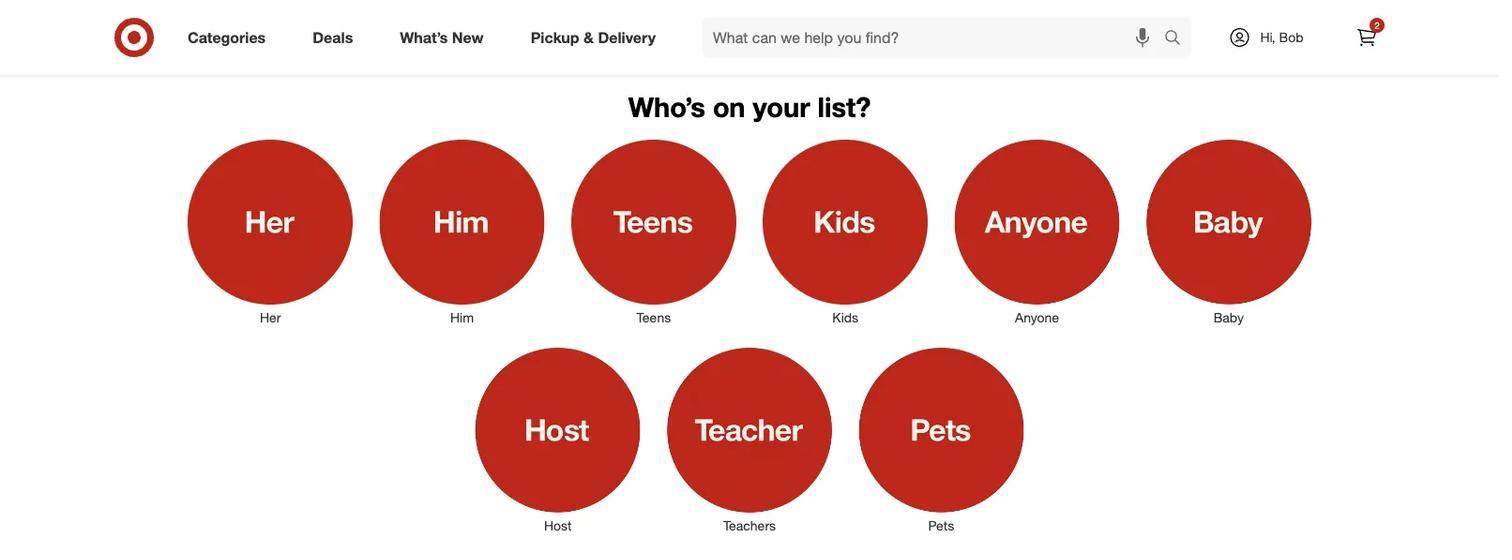 Task type: locate. For each thing, give the bounding box(es) containing it.
pickup & delivery
[[531, 28, 656, 47]]

deals link
[[297, 17, 376, 58]]

pets link
[[845, 344, 1037, 536]]

him
[[450, 310, 474, 326]]

teens link
[[558, 136, 750, 327]]

kids
[[832, 310, 858, 326]]

anyone
[[1015, 310, 1059, 326]]

pets
[[928, 518, 954, 534]]

hi,
[[1260, 29, 1276, 45]]

on
[[713, 90, 745, 123]]

anyone link
[[941, 136, 1133, 327]]

your
[[753, 90, 810, 123]]

search button
[[1156, 17, 1201, 62]]

&
[[584, 28, 594, 47]]

who's on your list?
[[628, 90, 871, 123]]

her
[[260, 310, 281, 326]]

what's
[[400, 28, 448, 47]]

what's new
[[400, 28, 484, 47]]

search
[[1156, 30, 1201, 48]]

what's new link
[[384, 17, 507, 58]]

hi, bob
[[1260, 29, 1304, 45]]

categories link
[[172, 17, 289, 58]]



Task type: describe. For each thing, give the bounding box(es) containing it.
pickup & delivery link
[[515, 17, 679, 58]]

who's
[[628, 90, 705, 123]]

baby link
[[1133, 136, 1325, 327]]

host link
[[462, 344, 654, 536]]

host
[[544, 518, 572, 534]]

2 link
[[1346, 17, 1388, 58]]

2
[[1375, 19, 1380, 31]]

categories
[[188, 28, 266, 47]]

him link
[[366, 136, 558, 327]]

bob
[[1279, 29, 1304, 45]]

her link
[[175, 136, 366, 327]]

list?
[[818, 90, 871, 123]]

teens
[[637, 310, 671, 326]]

teachers link
[[654, 344, 845, 536]]

baby
[[1214, 310, 1244, 326]]

What can we help you find? suggestions appear below search field
[[702, 17, 1169, 58]]

deals
[[313, 28, 353, 47]]

new
[[452, 28, 484, 47]]

pickup
[[531, 28, 579, 47]]

teachers
[[723, 518, 776, 534]]

delivery
[[598, 28, 656, 47]]

kids link
[[750, 136, 941, 327]]



Task type: vqa. For each thing, say whether or not it's contained in the screenshot.
Teens
yes



